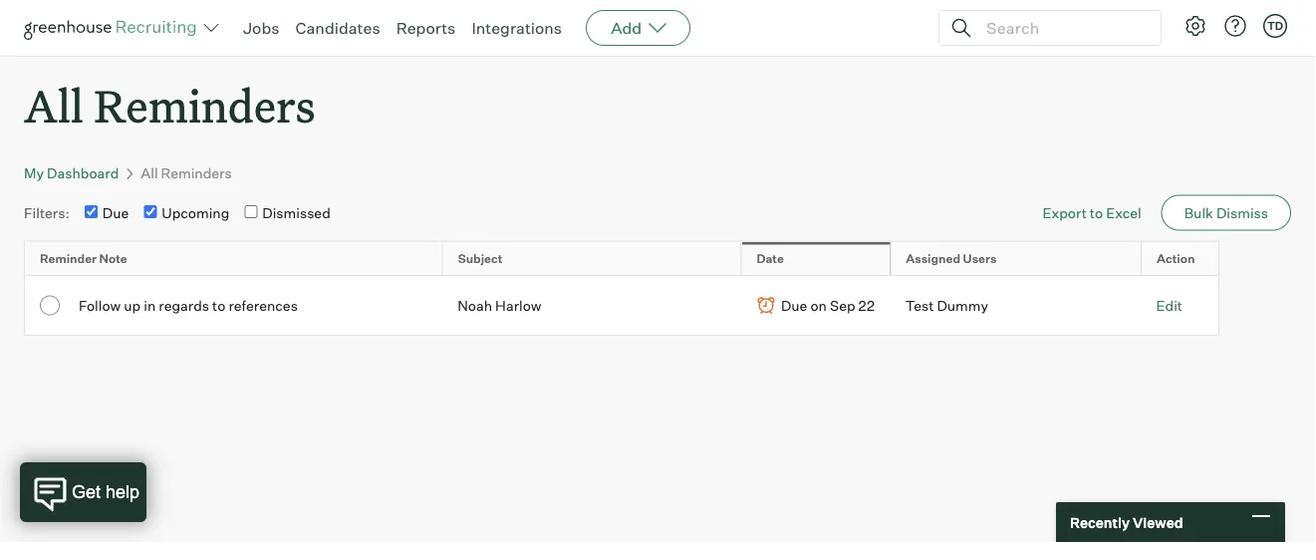 Task type: locate. For each thing, give the bounding box(es) containing it.
follow up in regards to references
[[79, 297, 298, 314]]

0 vertical spatial due
[[102, 204, 129, 222]]

due left on at right bottom
[[781, 297, 807, 314]]

export to excel link
[[1023, 194, 1161, 231]]

to right regards
[[212, 297, 226, 314]]

reports link
[[396, 18, 456, 38]]

add button
[[586, 10, 691, 46]]

add
[[611, 18, 642, 38]]

1 horizontal spatial all
[[141, 165, 158, 182]]

bulk dismiss
[[1184, 204, 1268, 221]]

reports
[[396, 18, 456, 38]]

integrations
[[472, 18, 562, 38]]

1 vertical spatial reminders
[[161, 165, 232, 182]]

to inside export to excel link
[[1090, 204, 1103, 221]]

1 horizontal spatial due
[[781, 297, 807, 314]]

subject
[[458, 251, 502, 266]]

1 vertical spatial due
[[781, 297, 807, 314]]

1 horizontal spatial to
[[1090, 204, 1103, 221]]

all reminders
[[24, 76, 315, 135], [141, 165, 232, 182]]

test dummy
[[905, 297, 988, 314]]

1 vertical spatial to
[[212, 297, 226, 314]]

noah harlow
[[457, 297, 542, 314]]

all
[[24, 76, 84, 135], [141, 165, 158, 182]]

all reminders up the all reminders link
[[24, 76, 315, 135]]

configure image
[[1184, 14, 1208, 38]]

edit link
[[1156, 297, 1183, 314]]

references
[[229, 297, 298, 314]]

all up 'upcoming' option
[[141, 165, 158, 182]]

bulk dismiss button
[[1161, 195, 1291, 231]]

all up 'my dashboard'
[[24, 76, 84, 135]]

Search text field
[[981, 13, 1143, 42]]

reminders up upcoming
[[161, 165, 232, 182]]

on
[[810, 297, 827, 314]]

my dashboard link
[[24, 165, 119, 182]]

due right due option
[[102, 204, 129, 222]]

all reminders link
[[141, 165, 232, 182]]

noah harlow link
[[457, 297, 542, 314]]

to left excel
[[1090, 204, 1103, 221]]

reminders
[[94, 76, 315, 135], [161, 165, 232, 182]]

my
[[24, 165, 44, 182]]

1 vertical spatial all
[[141, 165, 158, 182]]

all reminders up upcoming
[[141, 165, 232, 182]]

reminders up the all reminders link
[[94, 76, 315, 135]]

0 vertical spatial to
[[1090, 204, 1103, 221]]

0 horizontal spatial due
[[102, 204, 129, 222]]

reminder note
[[40, 251, 127, 266]]

candidates
[[295, 18, 380, 38]]

due
[[102, 204, 129, 222], [781, 297, 807, 314]]

edit
[[1156, 297, 1183, 314]]

jobs
[[243, 18, 279, 38]]

td button
[[1259, 10, 1291, 42]]

harlow
[[495, 297, 542, 314]]

export
[[1043, 204, 1087, 221]]

jobs link
[[243, 18, 279, 38]]

export to excel
[[1043, 204, 1142, 221]]

0 vertical spatial reminders
[[94, 76, 315, 135]]

0 vertical spatial all reminders
[[24, 76, 315, 135]]

viewed
[[1133, 513, 1183, 531]]

to
[[1090, 204, 1103, 221], [212, 297, 226, 314]]

follow
[[79, 297, 121, 314]]

users
[[963, 251, 997, 266]]

0 horizontal spatial to
[[212, 297, 226, 314]]

due on sep 22
[[781, 297, 875, 314]]

sep
[[830, 297, 855, 314]]

0 vertical spatial all
[[24, 76, 84, 135]]



Task type: vqa. For each thing, say whether or not it's contained in the screenshot.
DISMISSED
yes



Task type: describe. For each thing, give the bounding box(es) containing it.
22
[[858, 297, 875, 314]]

dashboard
[[47, 165, 119, 182]]

0 horizontal spatial all
[[24, 76, 84, 135]]

due for due
[[102, 204, 129, 222]]

upcoming
[[162, 204, 229, 222]]

filters:
[[24, 204, 70, 221]]

date
[[757, 251, 784, 266]]

td button
[[1263, 14, 1287, 38]]

recently
[[1070, 513, 1130, 531]]

in
[[144, 297, 156, 314]]

action
[[1157, 251, 1195, 266]]

assigned
[[906, 251, 961, 266]]

up
[[124, 297, 141, 314]]

Upcoming checkbox
[[144, 205, 157, 218]]

1 vertical spatial all reminders
[[141, 165, 232, 182]]

dummy
[[937, 297, 988, 314]]

noah
[[457, 297, 492, 314]]

dismissed
[[262, 204, 331, 222]]

dismiss
[[1216, 204, 1268, 221]]

due for due on sep 22
[[781, 297, 807, 314]]

my dashboard
[[24, 165, 119, 182]]

test
[[905, 297, 934, 314]]

bulk
[[1184, 204, 1213, 221]]

assigned users
[[906, 251, 997, 266]]

excel
[[1106, 204, 1142, 221]]

candidates link
[[295, 18, 380, 38]]

regards
[[159, 297, 209, 314]]

note
[[99, 251, 127, 266]]

greenhouse recruiting image
[[24, 16, 203, 40]]

Dismissed checkbox
[[244, 205, 257, 218]]

integrations link
[[472, 18, 562, 38]]

reminder
[[40, 251, 97, 266]]

td
[[1267, 19, 1283, 32]]

Due checkbox
[[84, 205, 97, 218]]

recently viewed
[[1070, 513, 1183, 531]]



